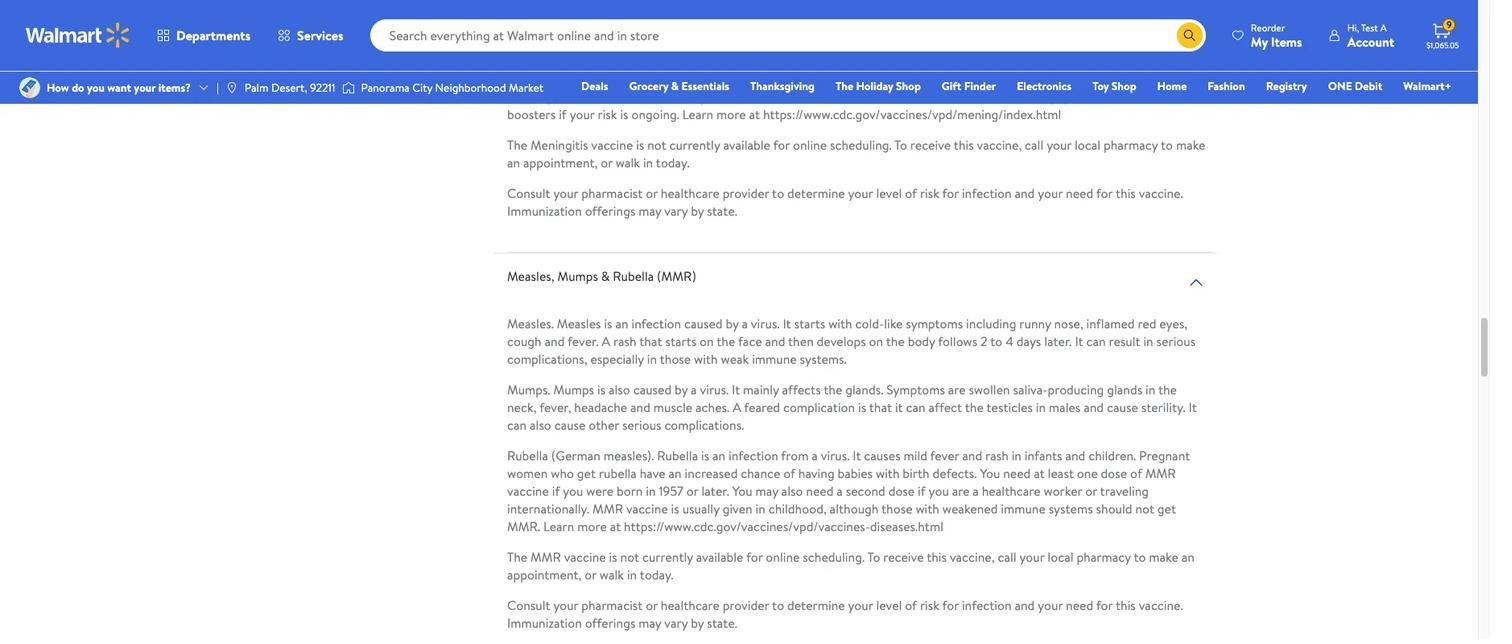 Task type: locate. For each thing, give the bounding box(es) containing it.
at up the meningitis
[[749, 9, 760, 27]]

(i.e., for you may need the menacwy vaccine if you have one of several health conditions (i.e., a non-functioning spleen), as well as boosters if your risk is ongoing. learn more at https://www.cdc.gov/vaccines/vpd/mening/index.html
[[960, 0, 982, 9]]

have for menacwy
[[751, 0, 777, 9]]

fever.
[[568, 333, 599, 350]]

1 consult your pharmacist or healthcare provider to determine your level of risk for infection and your need for this vaccine. immunization offerings may vary by state. from the top
[[507, 185, 1184, 220]]

the holiday shop
[[836, 78, 921, 94]]

a left finder
[[957, 88, 963, 106]]

1 horizontal spatial shop
[[1112, 78, 1137, 94]]

scheduling. down the you may need the menb vaccine if you have one of several health conditions (i.e., a non-functioning spleen), as well as boosters if your risk is ongoing. learn more at https://www.cdc.gov/vaccines/vpd/mening/index.html
[[830, 136, 892, 154]]

conditions inside you may need the menacwy vaccine if you have one of several health conditions (i.e., a non-functioning spleen), as well as boosters if your risk is ongoing. learn more at https://www.cdc.gov/vaccines/vpd/mening/index.html
[[899, 0, 957, 9]]

0 vertical spatial today.
[[656, 154, 690, 172]]

systems.
[[800, 350, 847, 368]]

1 horizontal spatial also
[[609, 381, 630, 399]]

is down especially
[[598, 381, 606, 399]]

0 vertical spatial boosters
[[507, 9, 556, 27]]

have left thanksgiving
[[723, 88, 749, 106]]

2 offerings from the top
[[585, 615, 636, 632]]

 image
[[342, 80, 355, 96]]

currently for ongoing.
[[670, 136, 720, 154]]

children.
[[1089, 447, 1137, 465]]

2 horizontal spatial a
[[1381, 21, 1387, 34]]

learn inside rubella (german measles). rubella is an infection from a virus. it causes mild fever and rash in infants and children. pregnant women who get rubella have an increased chance of having babies with birth defects. you need at least one dose of mmr vaccine if you were born in 1957 or later. you may also need a second dose if you are a healthcare worker or traveling internationally. mmr vaccine is usually given in childhood, although those with weakened immune systems should not get mmr. learn more at https://www.cdc.gov/vaccines/vpd/vaccines-diseases.html
[[544, 518, 575, 536]]

1 vertical spatial virus.
[[700, 381, 729, 399]]

more
[[717, 9, 746, 27], [717, 106, 746, 123], [578, 518, 607, 536]]

ongoing. down grocery
[[632, 106, 680, 123]]

1 vertical spatial appointment,
[[507, 566, 582, 584]]

determine for https://www.cdc.gov/vaccines/vpd/mening/index.html
[[788, 185, 845, 202]]

at down thanksgiving link
[[749, 106, 760, 123]]

local inside "the meningitis vaccine is not currently available for online scheduling. to receive this vaccine, call your local pharmacy to make an appointment, or walk in today."
[[1075, 136, 1101, 154]]

2 boosters from the top
[[507, 106, 556, 123]]

health for menb
[[833, 88, 868, 106]]

appointment, for mmr
[[507, 566, 582, 584]]

non- right gift
[[966, 88, 992, 106]]

0 vertical spatial make
[[1177, 136, 1206, 154]]

least
[[1048, 465, 1074, 483]]

currently for increased
[[643, 549, 693, 566]]

pharmacist for mmr
[[582, 597, 643, 615]]

today. for ongoing.
[[656, 154, 690, 172]]

1 vertical spatial available
[[696, 549, 744, 566]]

immune inside measles. measles is an infection caused by a virus. it starts with cold-like symptoms including runny nose, inflamed red eyes, cough and fever. a rash that starts on the face and then develops on the body follows 2 to 4 days later. it can result in serious complications, especially in those with weak immune systems.
[[752, 350, 797, 368]]

1 level from the top
[[877, 185, 902, 202]]

get
[[577, 465, 596, 483], [1158, 500, 1177, 518]]

local inside the mmr vaccine is not currently available for online scheduling. to receive this vaccine, call your local pharmacy to make an appointment, or walk in today.
[[1048, 549, 1074, 566]]

consult down mmr.
[[507, 597, 551, 615]]

testicles
[[987, 399, 1033, 416]]

need inside the you may need the menb vaccine if you have one of several health conditions (i.e., a non-functioning spleen), as well as boosters if your risk is ongoing. learn more at https://www.cdc.gov/vaccines/vpd/mening/index.html
[[556, 88, 584, 106]]

https://www.cdc.gov/vaccines/vpd/mening/index.html for menacwy
[[763, 9, 1062, 27]]

(german
[[551, 447, 601, 465]]

vaccine up toy shop
[[1091, 40, 1133, 57]]

who right teens
[[542, 40, 565, 57]]

0 vertical spatial scheduling.
[[830, 136, 892, 154]]

2 pharmacist from the top
[[582, 597, 643, 615]]

is left usually
[[671, 500, 680, 518]]

pharmacy inside the mmr vaccine is not currently available for online scheduling. to receive this vaccine, call your local pharmacy to make an appointment, or walk in today.
[[1077, 549, 1131, 566]]

1 shop from the left
[[896, 78, 921, 94]]

well inside you may need the menacwy vaccine if you have one of several health conditions (i.e., a non-functioning spleen), as well as boosters if your risk is ongoing. learn more at https://www.cdc.gov/vaccines/vpd/mening/index.html
[[1148, 0, 1170, 9]]

2 immunization from the top
[[507, 615, 582, 632]]

get right traveling
[[1158, 500, 1177, 518]]

several inside you may need the menacwy vaccine if you have one of several health conditions (i.e., a non-functioning spleen), as well as boosters if your risk is ongoing. learn more at https://www.cdc.gov/vaccines/vpd/mening/index.html
[[819, 0, 858, 9]]

available inside the mmr vaccine is not currently available for online scheduling. to receive this vaccine, call your local pharmacy to make an appointment, or walk in today.
[[696, 549, 744, 566]]

at inside teens who want to be protected from meningitis type b are recommended to receive two doses of menb vaccine starting at age 16.
[[1182, 40, 1193, 57]]

call for infants
[[998, 549, 1017, 566]]

1 vertical spatial call
[[998, 549, 1017, 566]]

mumps down the complications,
[[554, 381, 594, 399]]

conditions for you may need the menb vaccine if you have one of several health conditions (i.e., a non-functioning spleen), as well as boosters if your risk is ongoing. learn more at https://www.cdc.gov/vaccines/vpd/mening/index.html
[[871, 88, 929, 106]]

0 vertical spatial determine
[[788, 185, 845, 202]]

pharmacy down toy shop link
[[1104, 136, 1158, 154]]

conditions
[[899, 0, 957, 9], [871, 88, 929, 106]]

2 horizontal spatial not
[[1136, 500, 1155, 518]]

 image
[[19, 77, 40, 98], [225, 81, 238, 94]]

if
[[717, 0, 725, 9], [559, 9, 567, 27], [689, 88, 697, 106], [559, 106, 567, 123], [552, 483, 560, 500], [918, 483, 926, 500]]

1 vertical spatial from
[[781, 447, 809, 465]]

items?
[[158, 80, 191, 96]]

0 vertical spatial later.
[[1045, 333, 1072, 350]]

1 horizontal spatial local
[[1075, 136, 1101, 154]]

in inside "the meningitis vaccine is not currently available for online scheduling. to receive this vaccine, call your local pharmacy to make an appointment, or walk in today."
[[643, 154, 653, 172]]

a right fever.
[[602, 333, 611, 350]]

mumps.
[[507, 381, 551, 399]]

2 horizontal spatial virus.
[[821, 447, 850, 465]]

from right chance
[[781, 447, 809, 465]]

then
[[788, 333, 814, 350]]

the for the meningitis vaccine is not currently available for online scheduling. to receive this vaccine, call your local pharmacy to make an appointment, or walk in today.
[[507, 136, 528, 154]]

1 vertical spatial several
[[791, 88, 830, 106]]

2 vertical spatial have
[[640, 465, 666, 483]]

that
[[640, 333, 662, 350], [870, 399, 892, 416]]

spleen), inside the you may need the menb vaccine if you have one of several health conditions (i.e., a non-functioning spleen), as well as boosters if your risk is ongoing. learn more at https://www.cdc.gov/vaccines/vpd/mening/index.html
[[1059, 88, 1102, 106]]

eyes,
[[1160, 315, 1188, 333]]

one up walmart site-wide search box
[[780, 0, 801, 9]]

1 vertical spatial local
[[1048, 549, 1074, 566]]

1 vertical spatial ongoing.
[[632, 106, 680, 123]]

scheduling.
[[830, 136, 892, 154], [803, 549, 865, 566]]

1 horizontal spatial one
[[780, 0, 801, 9]]

vaccine, for rash
[[950, 549, 995, 566]]

later.
[[1045, 333, 1072, 350], [702, 483, 730, 500]]

2 level from the top
[[877, 597, 902, 615]]

1 provider from the top
[[723, 185, 770, 202]]

local down the 'toy'
[[1075, 136, 1101, 154]]

2 vertical spatial the
[[507, 549, 528, 566]]

who right 'women'
[[551, 465, 574, 483]]

caused
[[685, 315, 723, 333], [634, 381, 672, 399]]

1 vertical spatial more
[[717, 106, 746, 123]]

have right rubella
[[640, 465, 666, 483]]

as left home
[[1145, 88, 1156, 106]]

functioning inside you may need the menacwy vaccine if you have one of several health conditions (i.e., a non-functioning spleen), as well as boosters if your risk is ongoing. learn more at https://www.cdc.gov/vaccines/vpd/mening/index.html
[[1020, 0, 1084, 9]]

an inside the mmr vaccine is not currently available for online scheduling. to receive this vaccine, call your local pharmacy to make an appointment, or walk in today.
[[1182, 549, 1195, 566]]

are
[[819, 40, 836, 57], [949, 381, 966, 399], [952, 483, 970, 500]]

2
[[981, 333, 988, 350]]

vaccine inside you may need the menacwy vaccine if you have one of several health conditions (i.e., a non-functioning spleen), as well as boosters if your risk is ongoing. learn more at https://www.cdc.gov/vaccines/vpd/mening/index.html
[[672, 0, 714, 9]]

1 vertical spatial not
[[1136, 500, 1155, 518]]

several up teens who want to be protected from meningitis type b are recommended to receive two doses of menb vaccine starting at age 16.
[[819, 0, 858, 9]]

at inside you may need the menacwy vaccine if you have one of several health conditions (i.e., a non-functioning spleen), as well as boosters if your risk is ongoing. learn more at https://www.cdc.gov/vaccines/vpd/mening/index.html
[[749, 9, 760, 27]]

you right defects.
[[980, 465, 1001, 483]]

provider for learn
[[723, 185, 770, 202]]

1 vertical spatial offerings
[[585, 615, 636, 632]]

an
[[507, 154, 520, 172], [616, 315, 629, 333], [713, 447, 726, 465], [669, 465, 682, 483], [1182, 549, 1195, 566]]

be
[[613, 40, 627, 57]]

toy shop
[[1093, 78, 1137, 94]]

2 determine from the top
[[788, 597, 845, 615]]

can down mumps.
[[507, 416, 527, 434]]

1 vertical spatial consult your pharmacist or healthcare provider to determine your level of risk for infection and your need for this vaccine. immunization offerings may vary by state.
[[507, 597, 1184, 632]]

hi,
[[1348, 21, 1360, 34]]

1 vary from the top
[[665, 202, 688, 220]]

0 vertical spatial virus.
[[751, 315, 780, 333]]

appointment, for meningitis
[[523, 154, 598, 172]]

one
[[1329, 78, 1353, 94]]

online for having
[[766, 549, 800, 566]]

the
[[587, 0, 605, 9], [587, 88, 605, 106], [717, 333, 736, 350], [886, 333, 905, 350], [824, 381, 843, 399], [1159, 381, 1177, 399], [965, 399, 984, 416]]

one
[[780, 0, 801, 9], [752, 88, 773, 106], [1077, 465, 1098, 483]]

1 horizontal spatial well
[[1148, 0, 1170, 9]]

ongoing. inside the you may need the menb vaccine if you have one of several health conditions (i.e., a non-functioning spleen), as well as boosters if your risk is ongoing. learn more at https://www.cdc.gov/vaccines/vpd/mening/index.html
[[632, 106, 680, 123]]

consult your pharmacist or healthcare provider to determine your level of risk for infection and your need for this vaccine. immunization offerings may vary by state. down the mmr vaccine is not currently available for online scheduling. to receive this vaccine, call your local pharmacy to make an appointment, or walk in today.
[[507, 597, 1184, 632]]

mmr right children.
[[1146, 465, 1176, 483]]

you inside the you may need the menb vaccine if you have one of several health conditions (i.e., a non-functioning spleen), as well as boosters if your risk is ongoing. learn more at https://www.cdc.gov/vaccines/vpd/mening/index.html
[[507, 88, 527, 106]]

non- for you may need the menb vaccine if you have one of several health conditions (i.e., a non-functioning spleen), as well as boosters if your risk is ongoing. learn more at https://www.cdc.gov/vaccines/vpd/mening/index.html
[[966, 88, 992, 106]]

dose
[[1101, 465, 1128, 483], [889, 483, 915, 500]]

functioning for you may need the menb vaccine if you have one of several health conditions (i.e., a non-functioning spleen), as well as boosters if your risk is ongoing. learn more at https://www.cdc.gov/vaccines/vpd/mening/index.html
[[992, 88, 1056, 106]]

walk
[[616, 154, 640, 172], [600, 566, 624, 584]]

rubella up '1957'
[[657, 447, 698, 465]]

1 boosters from the top
[[507, 9, 556, 27]]

at down born
[[610, 518, 621, 536]]

1 vertical spatial scheduling.
[[803, 549, 865, 566]]

currently inside the mmr vaccine is not currently available for online scheduling. to receive this vaccine, call your local pharmacy to make an appointment, or walk in today.
[[643, 549, 693, 566]]

level down the mmr vaccine is not currently available for online scheduling. to receive this vaccine, call your local pharmacy to make an appointment, or walk in today.
[[877, 597, 902, 615]]

1 on from the left
[[700, 333, 714, 350]]

1 horizontal spatial starts
[[794, 315, 826, 333]]

not down grocery
[[648, 136, 667, 154]]

headache
[[575, 399, 628, 416]]

 image for palm
[[225, 81, 238, 94]]

those
[[660, 350, 691, 368], [882, 500, 913, 518]]

the down teens who want to be protected from meningitis type b are recommended to receive two doses of menb vaccine starting at age 16.
[[836, 78, 854, 94]]

a right test
[[1381, 21, 1387, 34]]

also
[[609, 381, 630, 399], [530, 416, 552, 434], [782, 483, 803, 500]]

1 horizontal spatial call
[[1025, 136, 1044, 154]]

of
[[804, 0, 816, 9], [1041, 40, 1053, 57], [776, 88, 788, 106], [905, 185, 917, 202], [784, 465, 796, 483], [1131, 465, 1143, 483], [905, 597, 917, 615]]

not for you may need the menb vaccine if you have one of several health conditions (i.e., a non-functioning spleen), as well as boosters if your risk is ongoing. learn more at https://www.cdc.gov/vaccines/vpd/mening/index.html
[[648, 136, 667, 154]]

are down fever
[[952, 483, 970, 500]]

0 vertical spatial call
[[1025, 136, 1044, 154]]

1 vertical spatial immunization
[[507, 615, 582, 632]]

it left causes
[[853, 447, 861, 465]]

serious right red
[[1157, 333, 1196, 350]]

0 vertical spatial are
[[819, 40, 836, 57]]

immunization
[[507, 202, 582, 220], [507, 615, 582, 632]]

how do you want your items?
[[47, 80, 191, 96]]

in
[[643, 154, 653, 172], [1144, 333, 1154, 350], [647, 350, 657, 368], [1146, 381, 1156, 399], [1036, 399, 1046, 416], [1012, 447, 1022, 465], [646, 483, 656, 500], [756, 500, 766, 518], [627, 566, 637, 584]]

birth
[[903, 465, 930, 483]]

2 consult from the top
[[507, 597, 551, 615]]

1 horizontal spatial rubella
[[613, 267, 654, 285]]

0 horizontal spatial a
[[602, 333, 611, 350]]

one inside rubella (german measles). rubella is an infection from a virus. it causes mild fever and rash in infants and children. pregnant women who get rubella have an increased chance of having babies with birth defects. you need at least one dose of mmr vaccine if you were born in 1957 or later. you may also need a second dose if you are a healthcare worker or traveling internationally. mmr vaccine is usually given in childhood, although those with weakened immune systems should not get mmr. learn more at https://www.cdc.gov/vaccines/vpd/vaccines-diseases.html
[[1077, 465, 1098, 483]]

a up two
[[985, 0, 991, 9]]

0 vertical spatial that
[[640, 333, 662, 350]]

0 vertical spatial consult your pharmacist or healthcare provider to determine your level of risk for infection and your need for this vaccine. immunization offerings may vary by state.
[[507, 185, 1184, 220]]

scheduling. for several
[[830, 136, 892, 154]]

learn inside the you may need the menb vaccine if you have one of several health conditions (i.e., a non-functioning spleen), as well as boosters if your risk is ongoing. learn more at https://www.cdc.gov/vaccines/vpd/mening/index.html
[[683, 106, 714, 123]]

functioning for you may need the menacwy vaccine if you have one of several health conditions (i.e., a non-functioning spleen), as well as boosters if your risk is ongoing. learn more at https://www.cdc.gov/vaccines/vpd/mening/index.html
[[1020, 0, 1084, 9]]

want left be
[[568, 40, 595, 57]]

can right it
[[906, 399, 926, 416]]

a left second
[[837, 483, 843, 500]]

learn up protected
[[683, 9, 714, 27]]

one inside the you may need the menb vaccine if you have one of several health conditions (i.e., a non-functioning spleen), as well as boosters if your risk is ongoing. learn more at https://www.cdc.gov/vaccines/vpd/mening/index.html
[[752, 88, 773, 106]]

1 vertical spatial immune
[[1001, 500, 1046, 518]]

walk inside the mmr vaccine is not currently available for online scheduling. to receive this vaccine, call your local pharmacy to make an appointment, or walk in today.
[[600, 566, 624, 584]]

learn for menacwy
[[683, 9, 714, 27]]

it right sterility.
[[1189, 399, 1197, 416]]

inflamed
[[1087, 315, 1135, 333]]

learn for menb
[[683, 106, 714, 123]]

currently inside "the meningitis vaccine is not currently available for online scheduling. to receive this vaccine, call your local pharmacy to make an appointment, or walk in today."
[[670, 136, 720, 154]]

healthcare for babies
[[661, 597, 720, 615]]

0 vertical spatial receive
[[938, 40, 979, 57]]

today. for increased
[[640, 566, 674, 584]]

1 vaccine. from the top
[[1139, 185, 1184, 202]]

of right doses
[[1041, 40, 1053, 57]]

0 horizontal spatial well
[[1120, 88, 1142, 106]]

how
[[47, 80, 69, 96]]

starts up systems.
[[794, 315, 826, 333]]

& left (mmr)
[[601, 267, 610, 285]]

thanksgiving link
[[743, 77, 822, 95]]

0 vertical spatial pharmacy
[[1104, 136, 1158, 154]]

1 vertical spatial make
[[1149, 549, 1179, 566]]

0 vertical spatial who
[[542, 40, 565, 57]]

have inside you may need the menacwy vaccine if you have one of several health conditions (i.e., a non-functioning spleen), as well as boosters if your risk is ongoing. learn more at https://www.cdc.gov/vaccines/vpd/mening/index.html
[[751, 0, 777, 9]]

1 horizontal spatial on
[[869, 333, 884, 350]]

1 vertical spatial mumps
[[554, 381, 594, 399]]

get left rubella
[[577, 465, 596, 483]]

2 vary from the top
[[665, 615, 688, 632]]

today. inside "the meningitis vaccine is not currently available for online scheduling. to receive this vaccine, call your local pharmacy to make an appointment, or walk in today."
[[656, 154, 690, 172]]

1 immunization from the top
[[507, 202, 582, 220]]

the mmr vaccine is not currently available for online scheduling. to receive this vaccine, call your local pharmacy to make an appointment, or walk in today.
[[507, 549, 1195, 584]]

appointment, inside "the meningitis vaccine is not currently available for online scheduling. to receive this vaccine, call your local pharmacy to make an appointment, or walk in today."
[[523, 154, 598, 172]]

0 vertical spatial mumps
[[558, 267, 598, 285]]

pharmacy inside "the meningitis vaccine is not currently available for online scheduling. to receive this vaccine, call your local pharmacy to make an appointment, or walk in today."
[[1104, 136, 1158, 154]]

0 horizontal spatial  image
[[19, 77, 40, 98]]

boosters inside you may need the menacwy vaccine if you have one of several health conditions (i.e., a non-functioning spleen), as well as boosters if your risk is ongoing. learn more at https://www.cdc.gov/vaccines/vpd/mening/index.html
[[507, 9, 556, 27]]

from up essentials
[[689, 40, 716, 57]]

consult
[[507, 185, 551, 202], [507, 597, 551, 615]]

2 vaccine. from the top
[[1139, 597, 1184, 615]]

2 on from the left
[[869, 333, 884, 350]]

gift finder link
[[935, 77, 1004, 95]]

0 vertical spatial conditions
[[899, 0, 957, 9]]

spleen), for you may need the menacwy vaccine if you have one of several health conditions (i.e., a non-functioning spleen), as well as boosters if your risk is ongoing. learn more at https://www.cdc.gov/vaccines/vpd/mening/index.html
[[1087, 0, 1130, 9]]

not inside "the meningitis vaccine is not currently available for online scheduling. to receive this vaccine, call your local pharmacy to make an appointment, or walk in today."
[[648, 136, 667, 154]]

shop inside the holiday shop 'link'
[[896, 78, 921, 94]]

1 vertical spatial spleen),
[[1059, 88, 1102, 106]]

it
[[895, 399, 903, 416]]

learn
[[683, 9, 714, 27], [683, 106, 714, 123], [544, 518, 575, 536]]

mmr inside the mmr vaccine is not currently available for online scheduling. to receive this vaccine, call your local pharmacy to make an appointment, or walk in today.
[[531, 549, 561, 566]]

more inside the you may need the menb vaccine if you have one of several health conditions (i.e., a non-functioning spleen), as well as boosters if your risk is ongoing. learn more at https://www.cdc.gov/vaccines/vpd/mening/index.html
[[717, 106, 746, 123]]

0 vertical spatial (i.e.,
[[960, 0, 982, 9]]

1 vertical spatial pharmacy
[[1077, 549, 1131, 566]]

more down essentials
[[717, 106, 746, 123]]

teens who want to be protected from meningitis type b are recommended to receive two doses of menb vaccine starting at age 16.
[[507, 40, 1193, 75]]

call down weakened
[[998, 549, 1017, 566]]

1 vertical spatial healthcare
[[982, 483, 1041, 500]]

2 vertical spatial healthcare
[[661, 597, 720, 615]]

meningitis
[[719, 40, 776, 57]]

not for rubella (german measles). rubella is an infection from a virus. it causes mild fever and rash in infants and children. pregnant women who get rubella have an increased chance of having babies with birth defects. you need at least one dose of mmr vaccine if you were born in 1957 or later. you may also need a second dose if you are a healthcare worker or traveling internationally. mmr vaccine is usually given in childhood, although those with weakened immune systems should not get mmr. learn more at https://www.cdc.gov/vaccines/vpd/vaccines-diseases.html
[[621, 549, 640, 566]]

that left it
[[870, 399, 892, 416]]

is inside measles. measles is an infection caused by a virus. it starts with cold-like symptoms including runny nose, inflamed red eyes, cough and fever. a rash that starts on the face and then develops on the body follows 2 to 4 days later. it can result in serious complications, especially in those with weak immune systems.
[[604, 315, 613, 333]]

0 vertical spatial several
[[819, 0, 858, 9]]

rubella left (mmr)
[[613, 267, 654, 285]]

1 horizontal spatial serious
[[1157, 333, 1196, 350]]

health inside you may need the menacwy vaccine if you have one of several health conditions (i.e., a non-functioning spleen), as well as boosters if your risk is ongoing. learn more at https://www.cdc.gov/vaccines/vpd/mening/index.html
[[861, 0, 896, 9]]

in inside the mmr vaccine is not currently available for online scheduling. to receive this vaccine, call your local pharmacy to make an appointment, or walk in today.
[[627, 566, 637, 584]]

1 vertical spatial https://www.cdc.gov/vaccines/vpd/mening/index.html
[[763, 106, 1062, 123]]

glands.
[[846, 381, 884, 399]]

make inside the mmr vaccine is not currently available for online scheduling. to receive this vaccine, call your local pharmacy to make an appointment, or walk in today.
[[1149, 549, 1179, 566]]

non- up doses
[[994, 0, 1020, 9]]

2 vertical spatial also
[[782, 483, 803, 500]]

finder
[[965, 78, 996, 94]]

the holiday shop link
[[829, 77, 928, 95]]

make for the meningitis vaccine is not currently available for online scheduling. to receive this vaccine, call your local pharmacy to make an appointment, or walk in today.
[[1177, 136, 1206, 154]]

1 vertical spatial have
[[723, 88, 749, 106]]

call for functioning
[[1025, 136, 1044, 154]]

0 vertical spatial those
[[660, 350, 691, 368]]

9
[[1447, 18, 1453, 32]]

aches.
[[696, 399, 730, 416]]

boosters for you may need the menacwy vaccine if you have one of several health conditions (i.e., a non-functioning spleen), as well as boosters if your risk is ongoing. learn more at https://www.cdc.gov/vaccines/vpd/mening/index.html
[[507, 9, 556, 27]]

1 offerings from the top
[[585, 202, 636, 220]]

sterility.
[[1142, 399, 1186, 416]]

virus. left "then" at the right of the page
[[751, 315, 780, 333]]

2 horizontal spatial also
[[782, 483, 803, 500]]

call inside "the meningitis vaccine is not currently available for online scheduling. to receive this vaccine, call your local pharmacy to make an appointment, or walk in today."
[[1025, 136, 1044, 154]]

2 vertical spatial virus.
[[821, 447, 850, 465]]

offerings
[[585, 202, 636, 220], [585, 615, 636, 632]]

0 vertical spatial vary
[[665, 202, 688, 220]]

for inside "the meningitis vaccine is not currently available for online scheduling. to receive this vaccine, call your local pharmacy to make an appointment, or walk in today."
[[774, 136, 790, 154]]

0 horizontal spatial local
[[1048, 549, 1074, 566]]

you down the meningitis
[[700, 88, 720, 106]]

2 horizontal spatial mmr
[[1146, 465, 1176, 483]]

body
[[908, 333, 936, 350]]

scheduling. inside the mmr vaccine is not currently available for online scheduling. to receive this vaccine, call your local pharmacy to make an appointment, or walk in today.
[[803, 549, 865, 566]]

rubella left the (german
[[507, 447, 548, 465]]

(mmr)
[[657, 267, 697, 285]]

with down birth
[[916, 500, 940, 518]]

conditions for you may need the menacwy vaccine if you have one of several health conditions (i.e., a non-functioning spleen), as well as boosters if your risk is ongoing. learn more at https://www.cdc.gov/vaccines/vpd/mening/index.html
[[899, 0, 957, 9]]

thanksgiving
[[751, 78, 815, 94]]

the inside the you may need the menb vaccine if you have one of several health conditions (i.e., a non-functioning spleen), as well as boosters if your risk is ongoing. learn more at https://www.cdc.gov/vaccines/vpd/mening/index.html
[[587, 88, 605, 106]]

it
[[783, 315, 791, 333], [1075, 333, 1084, 350], [732, 381, 740, 399], [1189, 399, 1197, 416], [853, 447, 861, 465]]

is inside you may need the menacwy vaccine if you have one of several health conditions (i.e., a non-functioning spleen), as well as boosters if your risk is ongoing. learn more at https://www.cdc.gov/vaccines/vpd/mening/index.html
[[620, 9, 629, 27]]

ongoing. inside you may need the menacwy vaccine if you have one of several health conditions (i.e., a non-functioning spleen), as well as boosters if your risk is ongoing. learn more at https://www.cdc.gov/vaccines/vpd/mening/index.html
[[632, 9, 680, 27]]

available inside "the meningitis vaccine is not currently available for online scheduling. to receive this vaccine, call your local pharmacy to make an appointment, or walk in today."
[[724, 136, 771, 154]]

& right grocery
[[671, 78, 679, 94]]

chance
[[741, 465, 781, 483]]

Search search field
[[370, 19, 1206, 52]]

caused inside measles. measles is an infection caused by a virus. it starts with cold-like symptoms including runny nose, inflamed red eyes, cough and fever. a rash that starts on the face and then develops on the body follows 2 to 4 days later. it can result in serious complications, especially in those with weak immune systems.
[[685, 315, 723, 333]]

0 vertical spatial learn
[[683, 9, 714, 27]]

vary for mmr
[[665, 615, 688, 632]]

1 vertical spatial boosters
[[507, 106, 556, 123]]

1 vertical spatial health
[[833, 88, 868, 106]]

the right glands
[[1159, 381, 1177, 399]]

pharmacy down should
[[1077, 549, 1131, 566]]

learn right mmr.
[[544, 518, 575, 536]]

vaccine down protected
[[644, 88, 686, 106]]

the left menacwy
[[587, 0, 605, 9]]

is up be
[[620, 9, 629, 27]]

the left meningitis
[[507, 136, 528, 154]]

receive for symptoms
[[884, 549, 924, 566]]

usually
[[683, 500, 720, 518]]

childhood,
[[769, 500, 827, 518]]

measles, mumps & rubella (mmr) image
[[1187, 273, 1206, 292]]

2 horizontal spatial can
[[1087, 333, 1106, 350]]

mumps for &
[[558, 267, 598, 285]]

you down age
[[507, 88, 527, 106]]

result
[[1109, 333, 1141, 350]]

determine down "the meningitis vaccine is not currently available for online scheduling. to receive this vaccine, call your local pharmacy to make an appointment, or walk in today."
[[788, 185, 845, 202]]

systems
[[1049, 500, 1093, 518]]

spleen), for you may need the menb vaccine if you have one of several health conditions (i.e., a non-functioning spleen), as well as boosters if your risk is ongoing. learn more at https://www.cdc.gov/vaccines/vpd/mening/index.html
[[1059, 88, 1102, 106]]

0 horizontal spatial rash
[[614, 333, 637, 350]]

https://www.cdc.gov/vaccines/vpd/mening/index.html inside the you may need the menb vaccine if you have one of several health conditions (i.e., a non-functioning spleen), as well as boosters if your risk is ongoing. learn more at https://www.cdc.gov/vaccines/vpd/mening/index.html
[[763, 106, 1062, 123]]

are inside mumps. mumps is also caused by a virus. it mainly affects the glands. symptoms are swollen saliva-producing glands in the neck, fever, headache and muscle aches. a feared complication is that it can affect the testicles in males and cause sterility. it can also cause other serious complications.
[[949, 381, 966, 399]]

the left grocery
[[587, 88, 605, 106]]

1 horizontal spatial non-
[[994, 0, 1020, 9]]

several for menb
[[791, 88, 830, 106]]

walk inside "the meningitis vaccine is not currently available for online scheduling. to receive this vaccine, call your local pharmacy to make an appointment, or walk in today."
[[616, 154, 640, 172]]

walk for meningitis
[[616, 154, 640, 172]]

ongoing.
[[632, 9, 680, 27], [632, 106, 680, 123]]

vaccine down internationally.
[[564, 549, 606, 566]]

0 horizontal spatial (i.e.,
[[932, 88, 954, 106]]

at
[[749, 9, 760, 27], [1182, 40, 1193, 57], [749, 106, 760, 123], [1034, 465, 1045, 483], [610, 518, 621, 536]]

to for health
[[895, 136, 908, 154]]

online down https://www.cdc.gov/vaccines/vpd/vaccines-
[[766, 549, 800, 566]]

health down teens who want to be protected from meningitis type b are recommended to receive two doses of menb vaccine starting at age 16.
[[833, 88, 868, 106]]

0 vertical spatial healthcare
[[661, 185, 720, 202]]

pregnant
[[1140, 447, 1191, 465]]

the inside "the meningitis vaccine is not currently available for online scheduling. to receive this vaccine, call your local pharmacy to make an appointment, or walk in today."
[[507, 136, 528, 154]]

2 vertical spatial more
[[578, 518, 607, 536]]

(i.e., inside you may need the menacwy vaccine if you have one of several health conditions (i.e., a non-functioning spleen), as well as boosters if your risk is ongoing. learn more at https://www.cdc.gov/vaccines/vpd/mening/index.html
[[960, 0, 982, 9]]

2 state. from the top
[[707, 615, 738, 632]]

1 consult from the top
[[507, 185, 551, 202]]

menb up electronics link
[[1056, 40, 1088, 57]]

fever
[[931, 447, 960, 465]]

1 horizontal spatial can
[[906, 399, 926, 416]]

infection inside rubella (german measles). rubella is an infection from a virus. it causes mild fever and rash in infants and children. pregnant women who get rubella have an increased chance of having babies with birth defects. you need at least one dose of mmr vaccine if you were born in 1957 or later. you may also need a second dose if you are a healthcare worker or traveling internationally. mmr vaccine is usually given in childhood, although those with weakened immune systems should not get mmr. learn more at https://www.cdc.gov/vaccines/vpd/vaccines-diseases.html
[[729, 447, 779, 465]]

or inside "the meningitis vaccine is not currently available for online scheduling. to receive this vaccine, call your local pharmacy to make an appointment, or walk in today."
[[601, 154, 613, 172]]

the meningitis vaccine is not currently available for online scheduling. to receive this vaccine, call your local pharmacy to make an appointment, or walk in today.
[[507, 136, 1206, 172]]

0 horizontal spatial non-
[[966, 88, 992, 106]]

causes
[[864, 447, 901, 465]]

0 vertical spatial want
[[568, 40, 595, 57]]

one inside you may need the menacwy vaccine if you have one of several health conditions (i.e., a non-functioning spleen), as well as boosters if your risk is ongoing. learn more at https://www.cdc.gov/vaccines/vpd/mening/index.html
[[780, 0, 801, 9]]

2 provider from the top
[[723, 597, 770, 615]]

1 horizontal spatial later.
[[1045, 333, 1072, 350]]

0 horizontal spatial later.
[[702, 483, 730, 500]]

local
[[1075, 136, 1101, 154], [1048, 549, 1074, 566]]

a inside measles. measles is an infection caused by a virus. it starts with cold-like symptoms including runny nose, inflamed red eyes, cough and fever. a rash that starts on the face and then develops on the body follows 2 to 4 days later. it can result in serious complications, especially in those with weak immune systems.
[[602, 333, 611, 350]]

a
[[1381, 21, 1387, 34], [602, 333, 611, 350], [733, 399, 742, 416]]

to inside the mmr vaccine is not currently available for online scheduling. to receive this vaccine, call your local pharmacy to make an appointment, or walk in today.
[[868, 549, 881, 566]]

1 pharmacist from the top
[[582, 185, 643, 202]]

online inside "the meningitis vaccine is not currently available for online scheduling. to receive this vaccine, call your local pharmacy to make an appointment, or walk in today."
[[793, 136, 827, 154]]

0 horizontal spatial mmr
[[531, 549, 561, 566]]

1 vertical spatial pharmacist
[[582, 597, 643, 615]]

may inside rubella (german measles). rubella is an infection from a virus. it causes mild fever and rash in infants and children. pregnant women who get rubella have an increased chance of having babies with birth defects. you need at least one dose of mmr vaccine if you were born in 1957 or later. you may also need a second dose if you are a healthcare worker or traveling internationally. mmr vaccine is usually given in childhood, although those with weakened immune systems should not get mmr. learn more at https://www.cdc.gov/vaccines/vpd/vaccines-diseases.html
[[756, 483, 779, 500]]

0 vertical spatial more
[[717, 9, 746, 27]]

receive inside teens who want to be protected from meningitis type b are recommended to receive two doses of menb vaccine starting at age 16.
[[938, 40, 979, 57]]

your inside "the meningitis vaccine is not currently available for online scheduling. to receive this vaccine, call your local pharmacy to make an appointment, or walk in today."
[[1047, 136, 1072, 154]]

have up walmart site-wide search box
[[751, 0, 777, 9]]

https://www.cdc.gov/vaccines/vpd/mening/index.html inside you may need the menacwy vaccine if you have one of several health conditions (i.e., a non-functioning spleen), as well as boosters if your risk is ongoing. learn more at https://www.cdc.gov/vaccines/vpd/mening/index.html
[[763, 9, 1062, 27]]

cause up the (german
[[555, 416, 586, 434]]

for
[[774, 136, 790, 154], [943, 185, 959, 202], [1097, 185, 1113, 202], [747, 549, 763, 566], [943, 597, 959, 615], [1097, 597, 1113, 615]]

2 consult your pharmacist or healthcare provider to determine your level of risk for infection and your need for this vaccine. immunization offerings may vary by state. from the top
[[507, 597, 1184, 632]]

mumps inside mumps. mumps is also caused by a virus. it mainly affects the glands. symptoms are swollen saliva-producing glands in the neck, fever, headache and muscle aches. a feared complication is that it can affect the testicles in males and cause sterility. it can also cause other serious complications.
[[554, 381, 594, 399]]

at right starting
[[1182, 40, 1193, 57]]

vaccine, inside the mmr vaccine is not currently available for online scheduling. to receive this vaccine, call your local pharmacy to make an appointment, or walk in today.
[[950, 549, 995, 566]]

2 shop from the left
[[1112, 78, 1137, 94]]

neighborhood
[[435, 80, 506, 96]]

0 vertical spatial the
[[836, 78, 854, 94]]

1 vertical spatial also
[[530, 416, 552, 434]]

your inside the you may need the menb vaccine if you have one of several health conditions (i.e., a non-functioning spleen), as well as boosters if your risk is ongoing. learn more at https://www.cdc.gov/vaccines/vpd/mening/index.html
[[570, 106, 595, 123]]

1 determine from the top
[[788, 185, 845, 202]]

mmr
[[1146, 465, 1176, 483], [593, 500, 623, 518], [531, 549, 561, 566]]

to for mild
[[868, 549, 881, 566]]

well up starting
[[1148, 0, 1170, 9]]

as up starting
[[1133, 0, 1145, 9]]

2 https://www.cdc.gov/vaccines/vpd/mening/index.html from the top
[[763, 106, 1062, 123]]

call
[[1025, 136, 1044, 154], [998, 549, 1017, 566]]

palm desert, 92211
[[245, 80, 335, 96]]

scheduling. inside "the meningitis vaccine is not currently available for online scheduling. to receive this vaccine, call your local pharmacy to make an appointment, or walk in today."
[[830, 136, 892, 154]]

glands
[[1108, 381, 1143, 399]]

you right "do"
[[87, 80, 105, 96]]

level for health
[[877, 185, 902, 202]]

dose up should
[[1101, 465, 1128, 483]]

menb right deals
[[608, 88, 641, 106]]

local for spleen),
[[1075, 136, 1101, 154]]

1 vertical spatial later.
[[702, 483, 730, 500]]

a
[[985, 0, 991, 9], [957, 88, 963, 106], [742, 315, 748, 333], [691, 381, 697, 399], [812, 447, 818, 465], [837, 483, 843, 500], [973, 483, 979, 500]]

today. inside the mmr vaccine is not currently available for online scheduling. to receive this vaccine, call your local pharmacy to make an appointment, or walk in today.
[[640, 566, 674, 584]]

2 ongoing. from the top
[[632, 106, 680, 123]]

several down b
[[791, 88, 830, 106]]

vaccine, down finder
[[977, 136, 1022, 154]]

1 horizontal spatial have
[[723, 88, 749, 106]]

1 ongoing. from the top
[[632, 9, 680, 27]]

the inside 'link'
[[836, 78, 854, 94]]

ongoing. up protected
[[632, 9, 680, 27]]

well for you may need the menacwy vaccine if you have one of several health conditions (i.e., a non-functioning spleen), as well as boosters if your risk is ongoing. learn more at https://www.cdc.gov/vaccines/vpd/mening/index.html
[[1148, 0, 1170, 9]]

0 vertical spatial to
[[895, 136, 908, 154]]

you up the meningitis
[[728, 0, 748, 9]]

0 horizontal spatial on
[[700, 333, 714, 350]]

the down mmr.
[[507, 549, 528, 566]]

1 vertical spatial level
[[877, 597, 902, 615]]

1 https://www.cdc.gov/vaccines/vpd/mening/index.html from the top
[[763, 9, 1062, 27]]

mmr down mmr.
[[531, 549, 561, 566]]

also down especially
[[609, 381, 630, 399]]

0 horizontal spatial those
[[660, 350, 691, 368]]

1 vertical spatial (i.e.,
[[932, 88, 954, 106]]

0 vertical spatial &
[[671, 78, 679, 94]]

local down "systems"
[[1048, 549, 1074, 566]]

https://www.cdc.gov/vaccines/vpd/vaccines-
[[624, 518, 870, 536]]

a up weak
[[742, 315, 748, 333]]

1 state. from the top
[[707, 202, 738, 220]]

online
[[793, 136, 827, 154], [766, 549, 800, 566]]

0 vertical spatial provider
[[723, 185, 770, 202]]

1 vertical spatial those
[[882, 500, 913, 518]]

0 vertical spatial menb
[[1056, 40, 1088, 57]]

vaccine right meningitis
[[591, 136, 633, 154]]

this inside the mmr vaccine is not currently available for online scheduling. to receive this vaccine, call your local pharmacy to make an appointment, or walk in today.
[[927, 549, 947, 566]]

walmart image
[[26, 23, 130, 48]]

(i.e., left finder
[[932, 88, 954, 106]]

infants
[[1025, 447, 1063, 465]]

to down diseases.html
[[868, 549, 881, 566]]



Task type: vqa. For each thing, say whether or not it's contained in the screenshot.
7
no



Task type: describe. For each thing, give the bounding box(es) containing it.
of down the mmr vaccine is not currently available for online scheduling. to receive this vaccine, call your local pharmacy to make an appointment, or walk in today.
[[905, 597, 917, 615]]

cold-
[[856, 315, 884, 333]]

0 horizontal spatial can
[[507, 416, 527, 434]]

one debit
[[1329, 78, 1383, 94]]

vaccine inside "the meningitis vaccine is not currently available for online scheduling. to receive this vaccine, call your local pharmacy to make an appointment, or walk in today."
[[591, 136, 633, 154]]

vaccine inside teens who want to be protected from meningitis type b are recommended to receive two doses of menb vaccine starting at age 16.
[[1091, 40, 1133, 57]]

weakened
[[943, 500, 998, 518]]

a left the babies
[[812, 447, 818, 465]]

cough
[[507, 333, 542, 350]]

for inside the mmr vaccine is not currently available for online scheduling. to receive this vaccine, call your local pharmacy to make an appointment, or walk in today.
[[747, 549, 763, 566]]

runny
[[1020, 315, 1051, 333]]

may inside the you may need the menb vaccine if you have one of several health conditions (i.e., a non-functioning spleen), as well as boosters if your risk is ongoing. learn more at https://www.cdc.gov/vaccines/vpd/mening/index.html
[[531, 88, 553, 106]]

0 horizontal spatial starts
[[666, 333, 697, 350]]

is inside the mmr vaccine is not currently available for online scheduling. to receive this vaccine, call your local pharmacy to make an appointment, or walk in today.
[[609, 549, 617, 566]]

menb inside the you may need the menb vaccine if you have one of several health conditions (i.e., a non-functioning spleen), as well as boosters if your risk is ongoing. learn more at https://www.cdc.gov/vaccines/vpd/mening/index.html
[[608, 88, 641, 106]]

have inside rubella (german measles). rubella is an infection from a virus. it causes mild fever and rash in infants and children. pregnant women who get rubella have an increased chance of having babies with birth defects. you need at least one dose of mmr vaccine if you were born in 1957 or later. you may also need a second dose if you are a healthcare worker or traveling internationally. mmr vaccine is usually given in childhood, although those with weakened immune systems should not get mmr. learn more at https://www.cdc.gov/vaccines/vpd/vaccines-diseases.html
[[640, 465, 666, 483]]

risk inside you may need the menacwy vaccine if you have one of several health conditions (i.e., a non-functioning spleen), as well as boosters if your risk is ongoing. learn more at https://www.cdc.gov/vaccines/vpd/mening/index.html
[[598, 9, 617, 27]]

with left birth
[[876, 465, 900, 483]]

vaccine. for the meningitis vaccine is not currently available for online scheduling. to receive this vaccine, call your local pharmacy to make an appointment, or walk in today.
[[1139, 185, 1184, 202]]

who inside teens who want to be protected from meningitis type b are recommended to receive two doses of menb vaccine starting at age 16.
[[542, 40, 565, 57]]

days
[[1017, 333, 1042, 350]]

at left least
[[1034, 465, 1045, 483]]

consult your pharmacist or healthcare provider to determine your level of risk for infection and your need for this vaccine. immunization offerings may vary by state. for babies
[[507, 597, 1184, 632]]

complications.
[[665, 416, 744, 434]]

virus. inside rubella (german measles). rubella is an infection from a virus. it causes mild fever and rash in infants and children. pregnant women who get rubella have an increased chance of having babies with birth defects. you need at least one dose of mmr vaccine if you were born in 1957 or later. you may also need a second dose if you are a healthcare worker or traveling internationally. mmr vaccine is usually given in childhood, although those with weakened immune systems should not get mmr. learn more at https://www.cdc.gov/vaccines/vpd/vaccines-diseases.html
[[821, 447, 850, 465]]

measles,
[[507, 267, 555, 285]]

can inside measles. measles is an infection caused by a virus. it starts with cold-like symptoms including runny nose, inflamed red eyes, cough and fever. a rash that starts on the face and then develops on the body follows 2 to 4 days later. it can result in serious complications, especially in those with weak immune systems.
[[1087, 333, 1106, 350]]

want inside teens who want to be protected from meningitis type b are recommended to receive two doses of menb vaccine starting at age 16.
[[568, 40, 595, 57]]

you up https://www.cdc.gov/vaccines/vpd/vaccines-
[[733, 483, 753, 500]]

by inside measles. measles is an infection caused by a virus. it starts with cold-like symptoms including runny nose, inflamed red eyes, cough and fever. a rash that starts on the face and then develops on the body follows 2 to 4 days later. it can result in serious complications, especially in those with weak immune systems.
[[726, 315, 739, 333]]

it left mainly
[[732, 381, 740, 399]]

internationally.
[[507, 500, 590, 518]]

you left were
[[563, 483, 583, 500]]

pharmacy for you may need the menb vaccine if you have one of several health conditions (i.e., a non-functioning spleen), as well as boosters if your risk is ongoing. learn more at https://www.cdc.gov/vaccines/vpd/mening/index.html
[[1104, 136, 1158, 154]]

vary for meningitis
[[665, 202, 688, 220]]

test
[[1362, 21, 1379, 34]]

with left 'cold-'
[[829, 315, 853, 333]]

several for menacwy
[[819, 0, 858, 9]]

are inside rubella (german measles). rubella is an infection from a virus. it causes mild fever and rash in infants and children. pregnant women who get rubella have an increased chance of having babies with birth defects. you need at least one dose of mmr vaccine if you were born in 1957 or later. you may also need a second dose if you are a healthcare worker or traveling internationally. mmr vaccine is usually given in childhood, although those with weakened immune systems should not get mmr. learn more at https://www.cdc.gov/vaccines/vpd/vaccines-diseases.html
[[952, 483, 970, 500]]

well for you may need the menb vaccine if you have one of several health conditions (i.e., a non-functioning spleen), as well as boosters if your risk is ongoing. learn more at https://www.cdc.gov/vaccines/vpd/mening/index.html
[[1120, 88, 1142, 106]]

may inside you may need the menacwy vaccine if you have one of several health conditions (i.e., a non-functioning spleen), as well as boosters if your risk is ongoing. learn more at https://www.cdc.gov/vaccines/vpd/mening/index.html
[[531, 0, 553, 9]]

need inside you may need the menacwy vaccine if you have one of several health conditions (i.e., a non-functioning spleen), as well as boosters if your risk is ongoing. learn more at https://www.cdc.gov/vaccines/vpd/mening/index.html
[[556, 0, 584, 9]]

it right face
[[783, 315, 791, 333]]

it inside rubella (german measles). rubella is an infection from a virus. it causes mild fever and rash in infants and children. pregnant women who get rubella have an increased chance of having babies with birth defects. you need at least one dose of mmr vaccine if you were born in 1957 or later. you may also need a second dose if you are a healthcare worker or traveling internationally. mmr vaccine is usually given in childhood, although those with weakened immune systems should not get mmr. learn more at https://www.cdc.gov/vaccines/vpd/vaccines-diseases.html
[[853, 447, 861, 465]]

of inside the you may need the menb vaccine if you have one of several health conditions (i.e., a non-functioning spleen), as well as boosters if your risk is ongoing. learn more at https://www.cdc.gov/vaccines/vpd/mening/index.html
[[776, 88, 788, 106]]

of left the having
[[784, 465, 796, 483]]

serious for other
[[623, 416, 662, 434]]

as left home 'link'
[[1106, 88, 1117, 106]]

of inside you may need the menacwy vaccine if you have one of several health conditions (i.e., a non-functioning spleen), as well as boosters if your risk is ongoing. learn more at https://www.cdc.gov/vaccines/vpd/mening/index.html
[[804, 0, 816, 9]]

one for menb
[[752, 88, 773, 106]]

1 vertical spatial get
[[1158, 500, 1177, 518]]

of down "the meningitis vaccine is not currently available for online scheduling. to receive this vaccine, call your local pharmacy to make an appointment, or walk in today."
[[905, 185, 917, 202]]

1 horizontal spatial mmr
[[593, 500, 623, 518]]

determine for babies
[[788, 597, 845, 615]]

departments
[[176, 27, 251, 44]]

having
[[799, 465, 835, 483]]

deals link
[[574, 77, 616, 95]]

those inside rubella (german measles). rubella is an infection from a virus. it causes mild fever and rash in infants and children. pregnant women who get rubella have an increased chance of having babies with birth defects. you need at least one dose of mmr vaccine if you were born in 1957 or later. you may also need a second dose if you are a healthcare worker or traveling internationally. mmr vaccine is usually given in childhood, although those with weakened immune systems should not get mmr. learn more at https://www.cdc.gov/vaccines/vpd/vaccines-diseases.html
[[882, 500, 913, 518]]

saliva-
[[1014, 381, 1048, 399]]

or inside the mmr vaccine is not currently available for online scheduling. to receive this vaccine, call your local pharmacy to make an appointment, or walk in today.
[[585, 566, 597, 584]]

a right birth
[[973, 483, 979, 500]]

toy
[[1093, 78, 1109, 94]]

electronics link
[[1010, 77, 1079, 95]]

from inside rubella (german measles). rubella is an infection from a virus. it causes mild fever and rash in infants and children. pregnant women who get rubella have an increased chance of having babies with birth defects. you need at least one dose of mmr vaccine if you were born in 1957 or later. you may also need a second dose if you are a healthcare worker or traveling internationally. mmr vaccine is usually given in childhood, although those with weakened immune systems should not get mmr. learn more at https://www.cdc.gov/vaccines/vpd/vaccines-diseases.html
[[781, 447, 809, 465]]

to inside "the meningitis vaccine is not currently available for online scheduling. to receive this vaccine, call your local pharmacy to make an appointment, or walk in today."
[[1161, 136, 1173, 154]]

starting
[[1136, 40, 1179, 57]]

infection inside measles. measles is an infection caused by a virus. it starts with cold-like symptoms including runny nose, inflamed red eyes, cough and fever. a rash that starts on the face and then develops on the body follows 2 to 4 days later. it can result in serious complications, especially in those with weak immune systems.
[[632, 315, 681, 333]]

an inside measles. measles is an infection caused by a virus. it starts with cold-like symptoms including runny nose, inflamed red eyes, cough and fever. a rash that starts on the face and then develops on the body follows 2 to 4 days later. it can result in serious complications, especially in those with weak immune systems.
[[616, 315, 629, 333]]

rash inside measles. measles is an infection caused by a virus. it starts with cold-like symptoms including runny nose, inflamed red eyes, cough and fever. a rash that starts on the face and then develops on the body follows 2 to 4 days later. it can result in serious complications, especially in those with weak immune systems.
[[614, 333, 637, 350]]

not inside rubella (german measles). rubella is an infection from a virus. it causes mild fever and rash in infants and children. pregnant women who get rubella have an increased chance of having babies with birth defects. you need at least one dose of mmr vaccine if you were born in 1957 or later. you may also need a second dose if you are a healthcare worker or traveling internationally. mmr vaccine is usually given in childhood, although those with weakened immune systems should not get mmr. learn more at https://www.cdc.gov/vaccines/vpd/vaccines-diseases.html
[[1136, 500, 1155, 518]]

neck,
[[507, 399, 537, 416]]

1 horizontal spatial cause
[[1107, 399, 1139, 416]]

a inside mumps. mumps is also caused by a virus. it mainly affects the glands. symptoms are swollen saliva-producing glands in the neck, fever, headache and muscle aches. a feared complication is that it can affect the testicles in males and cause sterility. it can also cause other serious complications.
[[691, 381, 697, 399]]

level for mild
[[877, 597, 902, 615]]

at inside the you may need the menb vaccine if you have one of several health conditions (i.e., a non-functioning spleen), as well as boosters if your risk is ongoing. learn more at https://www.cdc.gov/vaccines/vpd/mening/index.html
[[749, 106, 760, 123]]

to inside measles. measles is an infection caused by a virus. it starts with cold-like symptoms including runny nose, inflamed red eyes, cough and fever. a rash that starts on the face and then develops on the body follows 2 to 4 days later. it can result in serious complications, especially in those with weak immune systems.
[[991, 333, 1003, 350]]

doses
[[1006, 40, 1038, 57]]

desert,
[[271, 80, 307, 96]]

vaccine, for a
[[977, 136, 1022, 154]]

babies
[[838, 465, 873, 483]]

virus. inside measles. measles is an infection caused by a virus. it starts with cold-like symptoms including runny nose, inflamed red eyes, cough and fever. a rash that starts on the face and then develops on the body follows 2 to 4 days later. it can result in serious complications, especially in those with weak immune systems.
[[751, 315, 780, 333]]

essentials
[[682, 78, 730, 94]]

later. inside rubella (german measles). rubella is an infection from a virus. it causes mild fever and rash in infants and children. pregnant women who get rubella have an increased chance of having babies with birth defects. you need at least one dose of mmr vaccine if you were born in 1957 or later. you may also need a second dose if you are a healthcare worker or traveling internationally. mmr vaccine is usually given in childhood, although those with weakened immune systems should not get mmr. learn more at https://www.cdc.gov/vaccines/vpd/vaccines-diseases.html
[[702, 483, 730, 500]]

worker
[[1044, 483, 1083, 500]]

measles).
[[604, 447, 654, 465]]

vaccine inside the you may need the menb vaccine if you have one of several health conditions (i.e., a non-functioning spleen), as well as boosters if your risk is ongoing. learn more at https://www.cdc.gov/vaccines/vpd/mening/index.html
[[644, 88, 686, 106]]

you down fever
[[929, 483, 949, 500]]

holiday
[[857, 78, 894, 94]]

an inside "the meningitis vaccine is not currently available for online scheduling. to receive this vaccine, call your local pharmacy to make an appointment, or walk in today."
[[507, 154, 520, 172]]

is left it
[[859, 399, 867, 416]]

follows
[[938, 333, 978, 350]]

also inside rubella (german measles). rubella is an infection from a virus. it causes mild fever and rash in infants and children. pregnant women who get rubella have an increased chance of having babies with birth defects. you need at least one dose of mmr vaccine if you were born in 1957 or later. you may also need a second dose if you are a healthcare worker or traveling internationally. mmr vaccine is usually given in childhood, although those with weakened immune systems should not get mmr. learn more at https://www.cdc.gov/vaccines/vpd/vaccines-diseases.html
[[782, 483, 803, 500]]

items
[[1272, 33, 1303, 50]]

of up should
[[1131, 465, 1143, 483]]

develops
[[817, 333, 866, 350]]

have for menb
[[723, 88, 749, 106]]

of inside teens who want to be protected from meningitis type b are recommended to receive two doses of menb vaccine starting at age 16.
[[1041, 40, 1053, 57]]

0 horizontal spatial rubella
[[507, 447, 548, 465]]

menb inside teens who want to be protected from meningitis type b are recommended to receive two doses of menb vaccine starting at age 16.
[[1056, 40, 1088, 57]]

provider for chance
[[723, 597, 770, 615]]

menacwy
[[608, 0, 669, 9]]

more inside rubella (german measles). rubella is an infection from a virus. it causes mild fever and rash in infants and children. pregnant women who get rubella have an increased chance of having babies with birth defects. you need at least one dose of mmr vaccine if you were born in 1957 or later. you may also need a second dose if you are a healthcare worker or traveling internationally. mmr vaccine is usually given in childhood, although those with weakened immune systems should not get mmr. learn more at https://www.cdc.gov/vaccines/vpd/vaccines-diseases.html
[[578, 518, 607, 536]]

diseases.html
[[870, 518, 944, 536]]

males
[[1049, 399, 1081, 416]]

ongoing. for menb
[[632, 106, 680, 123]]

offerings for mmr
[[585, 615, 636, 632]]

fever,
[[540, 399, 571, 416]]

traveling
[[1101, 483, 1149, 500]]

more for menacwy
[[717, 9, 746, 27]]

vaccine down rubella
[[626, 500, 668, 518]]

departments button
[[143, 16, 264, 55]]

it left the inflamed
[[1075, 333, 1084, 350]]

b
[[807, 40, 816, 57]]

make for the mmr vaccine is not currently available for online scheduling. to receive this vaccine, call your local pharmacy to make an appointment, or walk in today.
[[1149, 549, 1179, 566]]

grocery & essentials link
[[622, 77, 737, 95]]

ongoing. for menacwy
[[632, 9, 680, 27]]

one for menacwy
[[780, 0, 801, 9]]

symptoms
[[887, 381, 945, 399]]

the right affect
[[965, 399, 984, 416]]

you inside you may need the menacwy vaccine if you have one of several health conditions (i.e., a non-functioning spleen), as well as boosters if your risk is ongoing. learn more at https://www.cdc.gov/vaccines/vpd/mening/index.html
[[507, 0, 527, 9]]

the left body
[[886, 333, 905, 350]]

1 horizontal spatial &
[[671, 78, 679, 94]]

to inside the mmr vaccine is not currently available for online scheduling. to receive this vaccine, call your local pharmacy to make an appointment, or walk in today.
[[1134, 549, 1146, 566]]

a inside the you may need the menb vaccine if you have one of several health conditions (i.e., a non-functioning spleen), as well as boosters if your risk is ongoing. learn more at https://www.cdc.gov/vaccines/vpd/mening/index.html
[[957, 88, 963, 106]]

virus. inside mumps. mumps is also caused by a virus. it mainly affects the glands. symptoms are swollen saliva-producing glands in the neck, fever, headache and muscle aches. a feared complication is that it can affect the testicles in males and cause sterility. it can also cause other serious complications.
[[700, 381, 729, 399]]

a inside measles. measles is an infection caused by a virus. it starts with cold-like symptoms including runny nose, inflamed red eyes, cough and fever. a rash that starts on the face and then develops on the body follows 2 to 4 days later. it can result in serious complications, especially in those with weak immune systems.
[[742, 315, 748, 333]]

mild
[[904, 447, 928, 465]]

receive for (i.e.,
[[911, 136, 951, 154]]

Walmart Site-Wide search field
[[370, 19, 1206, 52]]

are inside teens who want to be protected from meningitis type b are recommended to receive two doses of menb vaccine starting at age 16.
[[819, 40, 836, 57]]

pharmacy for rubella (german measles). rubella is an infection from a virus. it causes mild fever and rash in infants and children. pregnant women who get rubella have an increased chance of having babies with birth defects. you need at least one dose of mmr vaccine if you were born in 1957 or later. you may also need a second dose if you are a healthcare worker or traveling internationally. mmr vaccine is usually given in childhood, although those with weakened immune systems should not get mmr. learn more at https://www.cdc.gov/vaccines/vpd/vaccines-diseases.html
[[1077, 549, 1131, 566]]

immunization for the meningitis vaccine is not currently available for online scheduling. to receive this vaccine, call your local pharmacy to make an appointment, or walk in today.
[[507, 202, 582, 220]]

the for the holiday shop
[[836, 78, 854, 94]]

scheduling. for causes
[[803, 549, 865, 566]]

4
[[1006, 333, 1014, 350]]

healthcare for https://www.cdc.gov/vaccines/vpd/mening/index.html
[[661, 185, 720, 202]]

type
[[779, 40, 804, 57]]

this inside "the meningitis vaccine is not currently available for online scheduling. to receive this vaccine, call your local pharmacy to make an appointment, or walk in today."
[[954, 136, 974, 154]]

is down complications.
[[702, 447, 710, 465]]

search icon image
[[1184, 29, 1197, 42]]

with left weak
[[694, 350, 718, 368]]

your inside the mmr vaccine is not currently available for online scheduling. to receive this vaccine, call your local pharmacy to make an appointment, or walk in today.
[[1020, 549, 1045, 566]]

debit
[[1356, 78, 1383, 94]]

mumps for is
[[554, 381, 594, 399]]

nose,
[[1055, 315, 1084, 333]]

gift
[[942, 78, 962, 94]]

caused inside mumps. mumps is also caused by a virus. it mainly affects the glands. symptoms are swollen saliva-producing glands in the neck, fever, headache and muscle aches. a feared complication is that it can affect the testicles in males and cause sterility. it can also cause other serious complications.
[[634, 381, 672, 399]]

state. for chance
[[707, 615, 738, 632]]

 image for how
[[19, 77, 40, 98]]

from inside teens who want to be protected from meningitis type b are recommended to receive two doses of menb vaccine starting at age 16.
[[689, 40, 716, 57]]

risk inside the you may need the menb vaccine if you have one of several health conditions (i.e., a non-functioning spleen), as well as boosters if your risk is ongoing. learn more at https://www.cdc.gov/vaccines/vpd/mening/index.html
[[598, 106, 617, 123]]

your inside you may need the menacwy vaccine if you have one of several health conditions (i.e., a non-functioning spleen), as well as boosters if your risk is ongoing. learn more at https://www.cdc.gov/vaccines/vpd/mening/index.html
[[570, 9, 595, 27]]

vaccine inside the mmr vaccine is not currently available for online scheduling. to receive this vaccine, call your local pharmacy to make an appointment, or walk in today.
[[564, 549, 606, 566]]

immunization for the mmr vaccine is not currently available for online scheduling. to receive this vaccine, call your local pharmacy to make an appointment, or walk in today.
[[507, 615, 582, 632]]

0 horizontal spatial &
[[601, 267, 610, 285]]

immune inside rubella (german measles). rubella is an infection from a virus. it causes mild fever and rash in infants and children. pregnant women who get rubella have an increased chance of having babies with birth defects. you need at least one dose of mmr vaccine if you were born in 1957 or later. you may also need a second dose if you are a healthcare worker or traveling internationally. mmr vaccine is usually given in childhood, although those with weakened immune systems should not get mmr. learn more at https://www.cdc.gov/vaccines/vpd/vaccines-diseases.html
[[1001, 500, 1046, 518]]

1 horizontal spatial dose
[[1101, 465, 1128, 483]]

pharmacist for meningitis
[[582, 185, 643, 202]]

serious for in
[[1157, 333, 1196, 350]]

is inside "the meningitis vaccine is not currently available for online scheduling. to receive this vaccine, call your local pharmacy to make an appointment, or walk in today."
[[636, 136, 645, 154]]

especially
[[591, 350, 644, 368]]

(i.e., for you may need the menb vaccine if you have one of several health conditions (i.e., a non-functioning spleen), as well as boosters if your risk is ongoing. learn more at https://www.cdc.gov/vaccines/vpd/mening/index.html
[[932, 88, 954, 106]]

those inside measles. measles is an infection caused by a virus. it starts with cold-like symptoms including runny nose, inflamed red eyes, cough and fever. a rash that starts on the face and then develops on the body follows 2 to 4 days later. it can result in serious complications, especially in those with weak immune systems.
[[660, 350, 691, 368]]

my
[[1251, 33, 1268, 50]]

consult your pharmacist or healthcare provider to determine your level of risk for infection and your need for this vaccine. immunization offerings may vary by state. for https://www.cdc.gov/vaccines/vpd/mening/index.html
[[507, 185, 1184, 220]]

shop inside toy shop link
[[1112, 78, 1137, 94]]

local for and
[[1048, 549, 1074, 566]]

online for at
[[793, 136, 827, 154]]

palm
[[245, 80, 269, 96]]

mainly
[[743, 381, 779, 399]]

https://www.cdc.gov/vaccines/vpd/mening/index.html for menb
[[763, 106, 1062, 123]]

1 vertical spatial want
[[107, 80, 131, 96]]

fashion link
[[1201, 77, 1253, 95]]

the left face
[[717, 333, 736, 350]]

0 horizontal spatial get
[[577, 465, 596, 483]]

who inside rubella (german measles). rubella is an infection from a virus. it causes mild fever and rash in infants and children. pregnant women who get rubella have an increased chance of having babies with birth defects. you need at least one dose of mmr vaccine if you were born in 1957 or later. you may also need a second dose if you are a healthcare worker or traveling internationally. mmr vaccine is usually given in childhood, although those with weakened immune systems should not get mmr. learn more at https://www.cdc.gov/vaccines/vpd/vaccines-diseases.html
[[551, 465, 574, 483]]

protected
[[630, 40, 686, 57]]

measles.
[[507, 315, 554, 333]]

grocery & essentials
[[629, 78, 730, 94]]

the for the mmr vaccine is not currently available for online scheduling. to receive this vaccine, call your local pharmacy to make an appointment, or walk in today.
[[507, 549, 528, 566]]

services button
[[264, 16, 357, 55]]

is inside the you may need the menb vaccine if you have one of several health conditions (i.e., a non-functioning spleen), as well as boosters if your risk is ongoing. learn more at https://www.cdc.gov/vaccines/vpd/mening/index.html
[[620, 106, 629, 123]]

rubella for (german
[[657, 447, 698, 465]]

as up search icon
[[1173, 0, 1184, 9]]

the left the glands.
[[824, 381, 843, 399]]

a inside hi, test a account
[[1381, 21, 1387, 34]]

consult for the meningitis vaccine is not currently available for online scheduling. to receive this vaccine, call your local pharmacy to make an appointment, or walk in today.
[[507, 185, 551, 202]]

the inside you may need the menacwy vaccine if you have one of several health conditions (i.e., a non-functioning spleen), as well as boosters if your risk is ongoing. learn more at https://www.cdc.gov/vaccines/vpd/mening/index.html
[[587, 0, 605, 9]]

walk for mmr
[[600, 566, 624, 584]]

available for learn
[[724, 136, 771, 154]]

that inside mumps. mumps is also caused by a virus. it mainly affects the glands. symptoms are swollen saliva-producing glands in the neck, fever, headache and muscle aches. a feared complication is that it can affect the testicles in males and cause sterility. it can also cause other serious complications.
[[870, 399, 892, 416]]

were
[[586, 483, 614, 500]]

you inside you may need the menacwy vaccine if you have one of several health conditions (i.e., a non-functioning spleen), as well as boosters if your risk is ongoing. learn more at https://www.cdc.gov/vaccines/vpd/mening/index.html
[[728, 0, 748, 9]]

rash inside rubella (german measles). rubella is an infection from a virus. it causes mild fever and rash in infants and children. pregnant women who get rubella have an increased chance of having babies with birth defects. you need at least one dose of mmr vaccine if you were born in 1957 or later. you may also need a second dose if you are a healthcare worker or traveling internationally. mmr vaccine is usually given in childhood, although those with weakened immune systems should not get mmr. learn more at https://www.cdc.gov/vaccines/vpd/vaccines-diseases.html
[[986, 447, 1009, 465]]

reorder
[[1251, 21, 1286, 34]]

92211
[[310, 80, 335, 96]]

other
[[589, 416, 619, 434]]

walmart+ link
[[1397, 77, 1459, 95]]

offerings for meningitis
[[585, 202, 636, 220]]

weak
[[721, 350, 749, 368]]

0 horizontal spatial dose
[[889, 483, 915, 500]]

a inside mumps. mumps is also caused by a virus. it mainly affects the glands. symptoms are swollen saliva-producing glands in the neck, fever, headache and muscle aches. a feared complication is that it can affect the testicles in males and cause sterility. it can also cause other serious complications.
[[733, 399, 742, 416]]

two
[[982, 40, 1003, 57]]

born
[[617, 483, 643, 500]]

that inside measles. measles is an infection caused by a virus. it starts with cold-like symptoms including runny nose, inflamed red eyes, cough and fever. a rash that starts on the face and then develops on the body follows 2 to 4 days later. it can result in serious complications, especially in those with weak immune systems.
[[640, 333, 662, 350]]

city
[[412, 80, 433, 96]]

measles
[[557, 315, 601, 333]]

0 vertical spatial mmr
[[1146, 465, 1176, 483]]

non- for you may need the menacwy vaccine if you have one of several health conditions (i.e., a non-functioning spleen), as well as boosters if your risk is ongoing. learn more at https://www.cdc.gov/vaccines/vpd/mening/index.html
[[994, 0, 1020, 9]]

increased
[[685, 465, 738, 483]]

health for menacwy
[[861, 0, 896, 9]]

gift finder
[[942, 78, 996, 94]]

electronics
[[1017, 78, 1072, 94]]

market
[[509, 80, 544, 96]]

by inside mumps. mumps is also caused by a virus. it mainly affects the glands. symptoms are swollen saliva-producing glands in the neck, fever, headache and muscle aches. a feared complication is that it can affect the testicles in males and cause sterility. it can also cause other serious complications.
[[675, 381, 688, 399]]

vaccine up mmr.
[[507, 483, 549, 500]]

deals
[[582, 78, 608, 94]]

state. for learn
[[707, 202, 738, 220]]

more for menb
[[717, 106, 746, 123]]

a inside you may need the menacwy vaccine if you have one of several health conditions (i.e., a non-functioning spleen), as well as boosters if your risk is ongoing. learn more at https://www.cdc.gov/vaccines/vpd/mening/index.html
[[985, 0, 991, 9]]

later. inside measles. measles is an infection caused by a virus. it starts with cold-like symptoms including runny nose, inflamed red eyes, cough and fever. a rash that starts on the face and then develops on the body follows 2 to 4 days later. it can result in serious complications, especially in those with weak immune systems.
[[1045, 333, 1072, 350]]

healthcare inside rubella (german measles). rubella is an infection from a virus. it causes mild fever and rash in infants and children. pregnant women who get rubella have an increased chance of having babies with birth defects. you need at least one dose of mmr vaccine if you were born in 1957 or later. you may also need a second dose if you are a healthcare worker or traveling internationally. mmr vaccine is usually given in childhood, although those with weakened immune systems should not get mmr. learn more at https://www.cdc.gov/vaccines/vpd/vaccines-diseases.html
[[982, 483, 1041, 500]]

rubella for mumps
[[613, 267, 654, 285]]

although
[[830, 500, 879, 518]]

boosters for you may need the menb vaccine if you have one of several health conditions (i.e., a non-functioning spleen), as well as boosters if your risk is ongoing. learn more at https://www.cdc.gov/vaccines/vpd/mening/index.html
[[507, 106, 556, 123]]

symptoms
[[906, 315, 963, 333]]

you inside the you may need the menb vaccine if you have one of several health conditions (i.e., a non-functioning spleen), as well as boosters if your risk is ongoing. learn more at https://www.cdc.gov/vaccines/vpd/mening/index.html
[[700, 88, 720, 106]]

rubella
[[599, 465, 637, 483]]

consult for the mmr vaccine is not currently available for online scheduling. to receive this vaccine, call your local pharmacy to make an appointment, or walk in today.
[[507, 597, 551, 615]]

0 horizontal spatial cause
[[555, 416, 586, 434]]

0 horizontal spatial also
[[530, 416, 552, 434]]

vaccine. for the mmr vaccine is not currently available for online scheduling. to receive this vaccine, call your local pharmacy to make an appointment, or walk in today.
[[1139, 597, 1184, 615]]

account
[[1348, 33, 1395, 50]]

available for chance
[[696, 549, 744, 566]]



